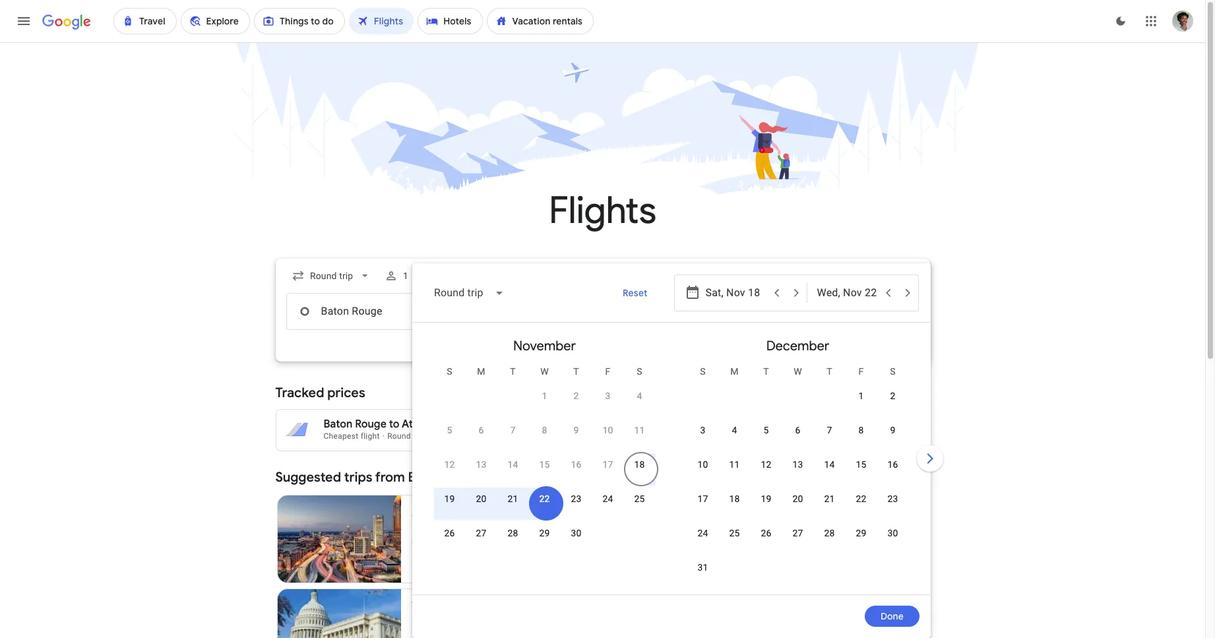 Task type: describe. For each thing, give the bounding box(es) containing it.
atlanta dec 2 – 9
[[412, 506, 451, 531]]

8 button inside the november row group
[[529, 424, 561, 455]]

nov
[[412, 614, 429, 625]]

explore for explore destinations
[[825, 472, 858, 484]]

2 27 button from the left
[[782, 527, 814, 558]]

1 button for november
[[529, 389, 561, 421]]

hr
[[479, 534, 488, 544]]

flight for paris
[[581, 432, 600, 441]]

sat, nov 25 element
[[634, 492, 645, 505]]

1 6 button from the left
[[466, 424, 497, 455]]

delta image
[[412, 534, 422, 544]]

thu, nov 2 element
[[574, 389, 579, 403]]

$1,471
[[670, 430, 699, 441]]

thu, dec 21 element
[[824, 492, 835, 505]]

row containing 10
[[687, 452, 909, 490]]

sat, nov 18, departure date. element
[[634, 458, 645, 471]]

dec
[[412, 521, 428, 531]]

reset button
[[607, 277, 664, 309]]

tue, dec 12 element
[[761, 458, 772, 471]]

1 12 button from the left
[[434, 458, 466, 490]]

next image
[[914, 443, 946, 474]]

tue, nov 21 element
[[508, 492, 518, 505]]

2 horizontal spatial rouge
[[840, 418, 871, 431]]

2 14 button from the left
[[814, 458, 846, 490]]

19 for "tue, dec 19" element
[[761, 494, 772, 504]]

sun, dec 17 element
[[698, 492, 708, 505]]

9 for "thu, nov 9" "element"
[[574, 425, 579, 436]]

2 30 button from the left
[[877, 527, 909, 558]]

explore for explore
[[596, 354, 628, 366]]

8 for "wed, nov 8" element
[[542, 425, 547, 436]]

2 for november
[[574, 391, 579, 401]]

1 horizontal spatial 17 button
[[687, 492, 719, 524]]

10 for the "fri, nov 10" element
[[603, 425, 613, 436]]

thu, nov 16 element
[[571, 458, 582, 471]]

tue, nov 28 element
[[508, 527, 518, 540]]

way
[[844, 432, 859, 441]]

21 for thu, dec 21 element
[[824, 494, 835, 504]]

tue, dec 5 element
[[764, 424, 769, 437]]

sun, dec 24 element
[[698, 527, 708, 540]]

m for december
[[731, 366, 739, 377]]

28 for thu, dec 28 element
[[824, 528, 835, 538]]

denver
[[544, 418, 579, 431]]

done
[[881, 610, 904, 622]]

tokyo
[[764, 418, 793, 431]]

1 15 button from the left
[[529, 458, 561, 490]]

tracked
[[275, 385, 324, 401]]

1 for 1 hr 27 min
[[472, 534, 477, 544]]

fri, nov 10 element
[[603, 424, 613, 437]]

2 round from the left
[[607, 432, 631, 441]]

0 vertical spatial 18 button
[[624, 458, 656, 490]]

1 trip from the left
[[413, 432, 426, 441]]

wed, nov 8 element
[[542, 424, 547, 437]]

24 – 30
[[431, 614, 462, 625]]

1 28 button from the left
[[497, 527, 529, 558]]

6 for 'wed, dec 6' element
[[795, 425, 801, 436]]

min
[[503, 534, 519, 544]]

2 21 button from the left
[[814, 492, 846, 524]]

washington, d.c. nov 24 – 30
[[412, 600, 497, 625]]

wed, nov 1 element
[[542, 389, 547, 403]]

19 for sun, nov 19 "element"
[[444, 494, 455, 504]]

sat, dec 30 element
[[888, 527, 898, 540]]

0 horizontal spatial baton
[[324, 418, 353, 431]]

fri, dec 22 element
[[856, 492, 867, 505]]

2 13 button from the left
[[782, 458, 814, 490]]

1 round from the left
[[387, 432, 411, 441]]

prices
[[327, 385, 365, 401]]

27 inside suggested trips from baton rouge region
[[490, 534, 501, 544]]

fri, dec 29 element
[[856, 527, 867, 540]]

2 26 button from the left
[[751, 527, 782, 558]]

1 9 button from the left
[[561, 424, 592, 455]]

1 19 button from the left
[[434, 492, 466, 524]]

11 for mon, dec 11 element
[[729, 459, 740, 470]]

4 s from the left
[[890, 366, 896, 377]]

sun, dec 3 element
[[700, 424, 706, 437]]

2 19 button from the left
[[751, 492, 782, 524]]

2 horizontal spatial baton
[[808, 418, 837, 431]]

27 for wed, dec 27 element
[[793, 528, 803, 538]]

Return text field
[[817, 294, 878, 329]]

1 button
[[379, 260, 432, 292]]

washington,
[[412, 600, 474, 613]]

change appearance image
[[1105, 5, 1137, 37]]

2 trip from the left
[[633, 432, 646, 441]]

20 for wed, dec 20 element
[[793, 494, 803, 504]]

baton rouge to atlanta
[[324, 418, 437, 431]]

1 for the wed, nov 1 element
[[542, 391, 547, 401]]

fri, dec 1 element
[[859, 389, 864, 403]]

21 button inside the november row group
[[497, 492, 529, 524]]

7 button inside december row group
[[814, 424, 846, 455]]

mon, nov 13 element
[[476, 458, 487, 471]]

sun, nov 26 element
[[444, 527, 455, 540]]

row containing 19
[[434, 486, 656, 524]]

2 – 9
[[431, 521, 451, 531]]

2 6 button from the left
[[782, 424, 814, 455]]

2 s from the left
[[637, 366, 643, 377]]

2 12 button from the left
[[751, 458, 782, 490]]

0 horizontal spatial 4 button
[[624, 389, 656, 421]]

 image inside 'tracked prices' region
[[383, 432, 385, 441]]

rouge inside region
[[447, 469, 486, 486]]

1 horizontal spatial 3 button
[[687, 424, 719, 455]]

cheapest for denver
[[544, 432, 579, 441]]

1 round trip from the left
[[387, 432, 426, 441]]

wed, dec 13 element
[[793, 458, 803, 471]]

thu, dec 7 element
[[827, 424, 832, 437]]

atlanta inside 'tracked prices' region
[[402, 418, 437, 431]]

1 horizontal spatial 10 button
[[687, 458, 719, 490]]

0 horizontal spatial 17 button
[[592, 458, 624, 490]]

11 for sat, nov 11 element
[[634, 425, 645, 436]]

1 vertical spatial 11 button
[[719, 458, 751, 490]]

sat, nov 4 element
[[637, 389, 642, 403]]

20 for mon, nov 20 element
[[476, 494, 487, 504]]

2 button for november
[[561, 389, 592, 421]]

3 t from the left
[[764, 366, 769, 377]]

2 15 button from the left
[[846, 458, 877, 490]]

suggested trips from baton rouge
[[275, 469, 486, 486]]

2 29 button from the left
[[846, 527, 877, 558]]

5 for tue, dec 5 element
[[764, 425, 769, 436]]

1 26 button from the left
[[434, 527, 466, 558]]

fri, nov 24 element
[[603, 492, 613, 505]]

fri, dec 8 element
[[859, 424, 864, 437]]

4 for mon, dec 4 element
[[732, 425, 737, 436]]

21 for the tue, nov 21 element
[[508, 494, 518, 504]]

explore button
[[567, 347, 639, 373]]

view all
[[881, 387, 914, 399]]

mon, dec 11 element
[[729, 458, 740, 471]]

23 for sat, dec 23 "element" at the right of the page
[[888, 494, 898, 504]]

mon, dec 18 element
[[729, 492, 740, 505]]

8 for fri, dec 8 element
[[859, 425, 864, 436]]

31 button
[[687, 561, 719, 593]]

13 for mon, nov 13 element
[[476, 459, 487, 470]]

2 for december
[[890, 391, 896, 401]]

sat, dec 23 element
[[888, 492, 898, 505]]

cheapest flight for tokyo
[[764, 432, 820, 441]]

one way
[[827, 432, 859, 441]]

7 for thu, dec 7 element
[[827, 425, 832, 436]]

7 for tue, nov 7 element
[[510, 425, 516, 436]]

22 for fri, dec 22 "element"
[[856, 494, 867, 504]]

none text field inside the flight search box
[[286, 293, 472, 330]]

denver to paris
[[544, 418, 619, 431]]

cheapest for baton
[[324, 432, 359, 441]]

reset
[[623, 287, 648, 299]]

1 5 button from the left
[[434, 424, 466, 455]]

wed, nov 29 element
[[539, 527, 550, 540]]

14 for "tue, nov 14" element
[[508, 459, 518, 470]]

nonstop
[[428, 534, 464, 544]]

1 to from the left
[[389, 418, 400, 431]]

1 horizontal spatial 25 button
[[719, 527, 751, 558]]

2 5 button from the left
[[751, 424, 782, 455]]

1 vertical spatial 18 button
[[719, 492, 751, 524]]

1 hr 27 min
[[472, 534, 519, 544]]

25 for mon, dec 25 element on the right bottom of page
[[729, 528, 740, 538]]

row containing 12
[[434, 452, 656, 490]]

Return text field
[[817, 275, 878, 311]]

explore destinations button
[[809, 467, 930, 488]]

sat, dec 9 element
[[890, 424, 896, 437]]

w for december
[[794, 366, 802, 377]]

2 20 button from the left
[[782, 492, 814, 524]]

sun, dec 31 element
[[698, 561, 708, 574]]

0 horizontal spatial 24 button
[[592, 492, 624, 524]]

from
[[375, 469, 405, 486]]

paris
[[595, 418, 619, 431]]

12 for sun, nov 12 "element" in the bottom left of the page
[[444, 459, 455, 470]]

2 28 button from the left
[[814, 527, 846, 558]]

wed, dec 27 element
[[793, 527, 803, 540]]

1 16 button from the left
[[561, 458, 592, 490]]

0 horizontal spatial 11 button
[[624, 424, 656, 455]]

0 horizontal spatial rouge
[[355, 418, 387, 431]]

0 vertical spatial 25 button
[[624, 492, 656, 524]]

14 for thu, dec 14 element on the bottom right of the page
[[824, 459, 835, 470]]

3 s from the left
[[700, 366, 706, 377]]

2 9 button from the left
[[877, 424, 909, 455]]

december
[[767, 338, 830, 354]]

flights
[[549, 187, 657, 234]]

1 horizontal spatial 24 button
[[687, 527, 719, 558]]

f for november
[[605, 366, 611, 377]]

f for december
[[859, 366, 864, 377]]

1 t from the left
[[510, 366, 516, 377]]

1 20 button from the left
[[466, 492, 497, 524]]

mon, dec 25 element
[[729, 527, 740, 540]]

wed, nov 15 element
[[539, 458, 550, 471]]

26 for tue, dec 26 element
[[761, 528, 772, 538]]



Task type: vqa. For each thing, say whether or not it's contained in the screenshot.


Task type: locate. For each thing, give the bounding box(es) containing it.
row containing 3
[[687, 418, 909, 455]]

24 button left the sat, nov 25 element
[[592, 492, 624, 524]]

Departure text field
[[706, 275, 766, 311], [706, 294, 766, 329]]

done button
[[865, 600, 920, 632]]

12 inside december row group
[[761, 459, 772, 470]]

30 inside the november row group
[[571, 528, 582, 538]]

0 vertical spatial 11 button
[[624, 424, 656, 455]]

26 inside december row group
[[761, 528, 772, 538]]

to right "thu, nov 9" "element"
[[582, 418, 592, 431]]

10
[[603, 425, 613, 436], [698, 459, 708, 470]]

1 27 button from the left
[[466, 527, 497, 558]]

4 inside the november row group
[[637, 391, 642, 401]]

departure text field for return text field
[[706, 294, 766, 329]]

25 inside december row group
[[729, 528, 740, 538]]

row containing 5
[[434, 418, 656, 455]]

8 inside the november row group
[[542, 425, 547, 436]]

13 inside the november row group
[[476, 459, 487, 470]]

atlanta
[[402, 418, 437, 431], [412, 506, 447, 519]]

explore down thu, dec 14 element on the bottom right of the page
[[825, 472, 858, 484]]

7 button
[[497, 424, 529, 455], [814, 424, 846, 455]]

all
[[905, 387, 914, 399]]

21 left fri, dec 22 "element"
[[824, 494, 835, 504]]

0 horizontal spatial round trip
[[387, 432, 426, 441]]

21 button up tue, nov 28 element
[[497, 492, 529, 524]]

28 button right wed, dec 27 element
[[814, 527, 846, 558]]

1 14 button from the left
[[497, 458, 529, 490]]

sun, nov 12 element
[[444, 458, 455, 471]]

6 for mon, nov 6 element at the left of the page
[[479, 425, 484, 436]]

7 left way
[[827, 425, 832, 436]]

24 inside the november row group
[[603, 494, 613, 504]]

28 inside the november row group
[[508, 528, 518, 538]]

1 horizontal spatial 25
[[729, 528, 740, 538]]

1 vertical spatial 3
[[700, 425, 706, 436]]

9
[[574, 425, 579, 436], [890, 425, 896, 436]]

wed, nov 22, return date. element
[[539, 492, 550, 505]]

cheapest
[[324, 432, 359, 441], [544, 432, 579, 441], [764, 432, 798, 441]]

7 button inside the november row group
[[497, 424, 529, 455]]

1 horizontal spatial 26
[[761, 528, 772, 538]]

27 button left min at the left of the page
[[466, 527, 497, 558]]

m up mon, dec 4 element
[[731, 366, 739, 377]]

0 vertical spatial 10
[[603, 425, 613, 436]]

4 button up mon, dec 11 element
[[719, 424, 751, 455]]

28 button
[[497, 527, 529, 558], [814, 527, 846, 558]]

24 for fri, nov 24 element
[[603, 494, 613, 504]]

25 for the sat, nov 25 element
[[634, 494, 645, 504]]

10 for sun, dec 10 element
[[698, 459, 708, 470]]

1 8 from the left
[[542, 425, 547, 436]]

6 inside december row group
[[795, 425, 801, 436]]

0 horizontal spatial 8 button
[[529, 424, 561, 455]]

11 left "tue, dec 12" element
[[729, 459, 740, 470]]

baton down prices
[[324, 418, 353, 431]]

12
[[444, 459, 455, 470], [761, 459, 772, 470]]

1 horizontal spatial 15 button
[[846, 458, 877, 490]]

1 m from the left
[[477, 366, 485, 377]]

1 inside the november row group
[[542, 391, 547, 401]]

0 vertical spatial 4
[[637, 391, 642, 401]]

cheapest for tokyo
[[764, 432, 798, 441]]

22 inside the november row group
[[539, 494, 550, 504]]

13 left thu, dec 14 element on the bottom right of the page
[[793, 459, 803, 470]]

to right tokyo
[[795, 418, 806, 431]]

sun, nov 5 element
[[447, 424, 452, 437]]

fri, nov 17 element
[[603, 458, 613, 471]]

30 button
[[561, 527, 592, 558], [877, 527, 909, 558]]

1 vertical spatial 17
[[698, 494, 708, 504]]

tue, dec 19 element
[[761, 492, 772, 505]]

0 horizontal spatial trip
[[413, 432, 426, 441]]

thu, dec 14 element
[[824, 458, 835, 471]]

0 horizontal spatial 17
[[603, 459, 613, 470]]

18 button up the sat, nov 25 element
[[624, 458, 656, 490]]

9 inside december row group
[[890, 425, 896, 436]]

1 2 button from the left
[[561, 389, 592, 421]]

cheapest down tokyo
[[764, 432, 798, 441]]

11 right the "fri, nov 10" element
[[634, 425, 645, 436]]

1 inside suggested trips from baton rouge region
[[472, 534, 477, 544]]

1 horizontal spatial 4
[[732, 425, 737, 436]]

flight down denver to paris
[[581, 432, 600, 441]]

0 horizontal spatial 3 button
[[592, 389, 624, 421]]

0 horizontal spatial 7
[[510, 425, 516, 436]]

30 right wed, nov 29 element in the bottom left of the page
[[571, 528, 582, 538]]

m inside december row group
[[731, 366, 739, 377]]

1 30 button from the left
[[561, 527, 592, 558]]

6 right tokyo
[[795, 425, 801, 436]]

9 inside the november row group
[[574, 425, 579, 436]]

20 button up wed, dec 27 element
[[782, 492, 814, 524]]

12 button
[[434, 458, 466, 490], [751, 458, 782, 490]]

21 inside the november row group
[[508, 494, 518, 504]]

11 button
[[624, 424, 656, 455], [719, 458, 751, 490]]

3 inside the november row group
[[605, 391, 611, 401]]

0 horizontal spatial 5
[[447, 425, 452, 436]]

11 button up "sat, nov 18, departure date." element
[[624, 424, 656, 455]]

0 horizontal spatial 29
[[539, 528, 550, 538]]

10 button
[[592, 424, 624, 455], [687, 458, 719, 490]]

sun, nov 19 element
[[444, 492, 455, 505]]

22 button up fri, dec 29 element
[[846, 492, 877, 524]]

atlanta left sun, nov 5 element
[[402, 418, 437, 431]]

1 23 button from the left
[[561, 492, 592, 524]]

2 8 button from the left
[[846, 424, 877, 455]]

to for tokyo
[[795, 418, 806, 431]]

1 horizontal spatial 18
[[729, 494, 740, 504]]

12 button up "tue, dec 19" element
[[751, 458, 782, 490]]

24 button up sun, dec 31 element
[[687, 527, 719, 558]]

3 right the $1,471
[[700, 425, 706, 436]]

2 w from the left
[[794, 366, 802, 377]]

1 horizontal spatial cheapest
[[544, 432, 579, 441]]

16 inside december row group
[[888, 459, 898, 470]]

1 horizontal spatial 23 button
[[877, 492, 909, 524]]

14 button up thu, dec 21 element
[[814, 458, 846, 490]]

3 button up the "fri, nov 10" element
[[592, 389, 624, 421]]

None field
[[286, 264, 377, 288], [423, 277, 515, 309], [286, 264, 377, 288], [423, 277, 515, 309]]

m
[[477, 366, 485, 377], [731, 366, 739, 377]]

mon, nov 6 element
[[479, 424, 484, 437]]

2 2 button from the left
[[877, 389, 909, 421]]

1 horizontal spatial 27
[[490, 534, 501, 544]]

22 inside december row group
[[856, 494, 867, 504]]

0 vertical spatial 18
[[634, 459, 645, 470]]

2 12 from the left
[[761, 459, 772, 470]]

12 button up sun, nov 19 "element"
[[434, 458, 466, 490]]

15 button up the wed, nov 22, return date. element
[[529, 458, 561, 490]]

19 inside the november row group
[[444, 494, 455, 504]]

11
[[634, 425, 645, 436], [729, 459, 740, 470]]

fri, nov 3 element
[[605, 389, 611, 403]]

13 for wed, dec 13 element
[[793, 459, 803, 470]]

30 for sat, dec 30 element
[[888, 528, 898, 538]]

to up "from"
[[389, 418, 400, 431]]

tue, nov 14 element
[[508, 458, 518, 471]]

6 right sun, nov 5 element
[[479, 425, 484, 436]]

16 left the "fri, nov 17" element
[[571, 459, 582, 470]]

1 horizontal spatial 26 button
[[751, 527, 782, 558]]

20 inside the november row group
[[476, 494, 487, 504]]

flight for to
[[361, 432, 380, 441]]

15 up explore destinations
[[856, 459, 867, 470]]

1 22 from the left
[[539, 494, 550, 504]]

10 inside december row group
[[698, 459, 708, 470]]

30 button right wed, nov 29 element in the bottom left of the page
[[561, 527, 592, 558]]

10 button up sun, dec 17 element
[[687, 458, 719, 490]]

2 22 from the left
[[856, 494, 867, 504]]

1 cheapest flight from the left
[[324, 432, 380, 441]]

12 left mon, nov 13 element
[[444, 459, 455, 470]]

17
[[603, 459, 613, 470], [698, 494, 708, 504]]

1 horizontal spatial f
[[859, 366, 864, 377]]

0 horizontal spatial 30
[[571, 528, 582, 538]]

1 f from the left
[[605, 366, 611, 377]]

1 horizontal spatial 1 button
[[846, 389, 877, 421]]

1 horizontal spatial 14 button
[[814, 458, 846, 490]]

28 inside december row group
[[824, 528, 835, 538]]

1 12 from the left
[[444, 459, 455, 470]]

13 button
[[466, 458, 497, 490], [782, 458, 814, 490]]

25 right fri, nov 24 element
[[634, 494, 645, 504]]

1 29 button from the left
[[529, 527, 561, 558]]

2 t from the left
[[574, 366, 579, 377]]

mon, nov 20 element
[[476, 492, 487, 505]]

2 button for december
[[877, 389, 909, 421]]

1 vertical spatial 10
[[698, 459, 708, 470]]

1 horizontal spatial 9
[[890, 425, 896, 436]]

1 w from the left
[[541, 366, 549, 377]]

1 6 from the left
[[479, 425, 484, 436]]

f
[[605, 366, 611, 377], [859, 366, 864, 377]]

2 16 button from the left
[[877, 458, 909, 490]]

tracked prices region
[[275, 377, 930, 451]]

1 flight from the left
[[361, 432, 380, 441]]

0 horizontal spatial 28
[[508, 528, 518, 538]]

24 for sun, dec 24 element
[[698, 528, 708, 538]]

0 vertical spatial 3 button
[[592, 389, 624, 421]]

7 inside december row group
[[827, 425, 832, 436]]

15 button
[[529, 458, 561, 490], [846, 458, 877, 490]]

0 horizontal spatial 26 button
[[434, 527, 466, 558]]

1 vertical spatial 18
[[729, 494, 740, 504]]

14 inside december row group
[[824, 459, 835, 470]]

1 8 button from the left
[[529, 424, 561, 455]]

17 left mon, dec 18 element
[[698, 494, 708, 504]]

7 right mon, nov 6 element at the left of the page
[[510, 425, 516, 436]]

1 7 button from the left
[[497, 424, 529, 455]]

cheapest down the denver
[[544, 432, 579, 441]]

20 button
[[466, 492, 497, 524], [782, 492, 814, 524]]

rouge
[[355, 418, 387, 431], [840, 418, 871, 431], [447, 469, 486, 486]]

round down "baton rouge to atlanta"
[[387, 432, 411, 441]]

20 button up mon, nov 27 element
[[466, 492, 497, 524]]

1 13 button from the left
[[466, 458, 497, 490]]

1 horizontal spatial 10
[[698, 459, 708, 470]]

1 inside december row group
[[859, 391, 864, 401]]

1 20 from the left
[[476, 494, 487, 504]]

Flight search field
[[265, 259, 946, 638]]

1 horizontal spatial 2
[[890, 391, 896, 401]]

tue, nov 7 element
[[510, 424, 516, 437]]

29
[[539, 528, 550, 538], [856, 528, 867, 538]]

11 inside december row group
[[729, 459, 740, 470]]

18
[[634, 459, 645, 470], [729, 494, 740, 504]]

2 flight from the left
[[581, 432, 600, 441]]

0 horizontal spatial 10 button
[[592, 424, 624, 455]]

3 cheapest flight from the left
[[764, 432, 820, 441]]

16 up destinations
[[888, 459, 898, 470]]

0 horizontal spatial 2
[[574, 391, 579, 401]]

9 left paris
[[574, 425, 579, 436]]

american image
[[412, 628, 422, 638]]

15 button up fri, dec 22 "element"
[[846, 458, 877, 490]]

december row group
[[671, 328, 925, 593]]

1 horizontal spatial round trip
[[607, 432, 646, 441]]

2 16 from the left
[[888, 459, 898, 470]]

2 cheapest from the left
[[544, 432, 579, 441]]

29 for fri, dec 29 element
[[856, 528, 867, 538]]

16
[[571, 459, 582, 470], [888, 459, 898, 470]]

2 inside december row group
[[890, 391, 896, 401]]

november row group
[[418, 328, 671, 589]]

9 for sat, dec 9 element in the right of the page
[[890, 425, 896, 436]]

7 inside the november row group
[[510, 425, 516, 436]]

2 14 from the left
[[824, 459, 835, 470]]

30
[[571, 528, 582, 538], [888, 528, 898, 538]]

10 button up the "fri, nov 17" element
[[592, 424, 624, 455]]

26 right mon, dec 25 element on the right bottom of page
[[761, 528, 772, 538]]

2 departure text field from the top
[[706, 294, 766, 329]]

row
[[529, 378, 656, 421], [846, 378, 909, 421], [434, 418, 656, 455], [687, 418, 909, 455], [434, 452, 656, 490], [687, 452, 909, 490], [434, 486, 656, 524], [687, 486, 909, 524], [434, 521, 592, 558], [687, 521, 909, 558]]

1 horizontal spatial 4 button
[[719, 424, 751, 455]]

14
[[508, 459, 518, 470], [824, 459, 835, 470]]

18 inside december row group
[[729, 494, 740, 504]]

suggested trips from baton rouge region
[[275, 462, 930, 638]]

trips
[[344, 469, 372, 486]]

6 inside the november row group
[[479, 425, 484, 436]]

23 button up sat, dec 30 element
[[877, 492, 909, 524]]

14 button
[[497, 458, 529, 490], [814, 458, 846, 490]]

1 21 from the left
[[508, 494, 518, 504]]

1 16 from the left
[[571, 459, 582, 470]]

1 vertical spatial 24
[[698, 528, 708, 538]]

0 horizontal spatial f
[[605, 366, 611, 377]]

main menu image
[[16, 13, 32, 29]]

16 for thu, nov 16 element
[[571, 459, 582, 470]]

cheapest flight down denver to paris
[[544, 432, 600, 441]]

18 right the "fri, nov 17" element
[[634, 459, 645, 470]]

tue, dec 26 element
[[761, 527, 772, 540]]

2 left all
[[890, 391, 896, 401]]

14 down one on the bottom right
[[824, 459, 835, 470]]

0 vertical spatial 17 button
[[592, 458, 624, 490]]

31
[[698, 562, 708, 573]]

2 horizontal spatial 27
[[793, 528, 803, 538]]

16 button
[[561, 458, 592, 490], [877, 458, 909, 490]]

mon, nov 27 element
[[476, 527, 487, 540]]

w inside the november row group
[[541, 366, 549, 377]]

6
[[479, 425, 484, 436], [795, 425, 801, 436]]

1 s from the left
[[447, 366, 453, 377]]

0 horizontal spatial 15 button
[[529, 458, 561, 490]]

1
[[403, 271, 408, 281], [542, 391, 547, 401], [859, 391, 864, 401], [472, 534, 477, 544]]

w down december
[[794, 366, 802, 377]]

2 9 from the left
[[890, 425, 896, 436]]

1 horizontal spatial 16 button
[[877, 458, 909, 490]]

19 button up sun, nov 26 element
[[434, 492, 466, 524]]

More info text field
[[466, 418, 479, 434]]

flight
[[361, 432, 380, 441], [581, 432, 600, 441], [801, 432, 820, 441]]

18 button up mon, dec 25 element on the right bottom of page
[[719, 492, 751, 524]]

20
[[476, 494, 487, 504], [793, 494, 803, 504]]

16 for sat, dec 16 element
[[888, 459, 898, 470]]

w up the wed, nov 1 element
[[541, 366, 549, 377]]

8 left "thu, nov 9" "element"
[[542, 425, 547, 436]]

17 inside the november row group
[[603, 459, 613, 470]]

3 flight from the left
[[801, 432, 820, 441]]

1 13 from the left
[[476, 459, 487, 470]]

27 left thu, dec 28 element
[[793, 528, 803, 538]]

one
[[827, 432, 842, 441]]

27 button
[[466, 527, 497, 558], [782, 527, 814, 558]]

2 round trip from the left
[[607, 432, 646, 441]]

28 right hr
[[508, 528, 518, 538]]

2 5 from the left
[[764, 425, 769, 436]]

3 inside december row group
[[700, 425, 706, 436]]

2 28 from the left
[[824, 528, 835, 538]]

26 button right delta icon
[[434, 527, 466, 558]]

m for november
[[477, 366, 485, 377]]

flight for baton
[[801, 432, 820, 441]]

2 7 button from the left
[[814, 424, 846, 455]]

22 left the thu, nov 23 element
[[539, 494, 550, 504]]

3
[[605, 391, 611, 401], [700, 425, 706, 436]]

$1,408
[[666, 418, 699, 431]]

23 inside the november row group
[[571, 494, 582, 504]]

to for denver
[[582, 418, 592, 431]]

17 button up fri, nov 24 element
[[592, 458, 624, 490]]

f inside december row group
[[859, 366, 864, 377]]

2 to from the left
[[582, 418, 592, 431]]

0 horizontal spatial 27 button
[[466, 527, 497, 558]]

12 for "tue, dec 12" element
[[761, 459, 772, 470]]

flight down "tokyo to baton rouge"
[[801, 432, 820, 441]]

round trip
[[387, 432, 426, 441], [607, 432, 646, 441]]

grid containing november
[[418, 328, 925, 602]]

departure text field for return text box
[[706, 275, 766, 311]]

2 22 button from the left
[[846, 492, 877, 524]]

2 26 from the left
[[761, 528, 772, 538]]

3 to from the left
[[795, 418, 806, 431]]

thu, nov 9 element
[[574, 424, 579, 437]]

1 horizontal spatial 19
[[761, 494, 772, 504]]

5 inside the november row group
[[447, 425, 452, 436]]

row containing 26
[[434, 521, 592, 558]]

0 horizontal spatial w
[[541, 366, 549, 377]]

w for november
[[541, 366, 549, 377]]

2 button
[[561, 389, 592, 421], [877, 389, 909, 421]]

 image
[[383, 432, 385, 441]]

29 right tue, nov 28 element
[[539, 528, 550, 538]]

0 vertical spatial 3
[[605, 391, 611, 401]]

1 26 from the left
[[444, 528, 455, 538]]

26 button right mon, dec 25 element on the right bottom of page
[[751, 527, 782, 558]]

1 inside 1 popup button
[[403, 271, 408, 281]]

1 horizontal spatial 17
[[698, 494, 708, 504]]

13 button up mon, nov 20 element
[[466, 458, 497, 490]]

14 right mon, nov 13 element
[[508, 459, 518, 470]]

4 for sat, nov 4 element
[[637, 391, 642, 401]]

5 left more info "text box"
[[447, 425, 452, 436]]

8
[[542, 425, 547, 436], [859, 425, 864, 436]]

m inside the november row group
[[477, 366, 485, 377]]

22
[[539, 494, 550, 504], [856, 494, 867, 504]]

cheapest flight for baton
[[324, 432, 380, 441]]

suggested
[[275, 469, 341, 486]]

tracked prices
[[275, 385, 365, 401]]

11 inside the november row group
[[634, 425, 645, 436]]

1 horizontal spatial round
[[607, 432, 631, 441]]

2 button up "thu, nov 9" "element"
[[561, 389, 592, 421]]

14 inside the november row group
[[508, 459, 518, 470]]

28 right wed, dec 27 element
[[824, 528, 835, 538]]

10 inside the november row group
[[603, 425, 613, 436]]

2 m from the left
[[731, 366, 739, 377]]

24 left mon, dec 25 element on the right bottom of page
[[698, 528, 708, 538]]

f up 'fri, dec 1' element
[[859, 366, 864, 377]]

9 button up thu, nov 16 element
[[561, 424, 592, 455]]

30 button right fri, dec 29 element
[[877, 527, 909, 558]]

1 horizontal spatial 29 button
[[846, 527, 877, 558]]

cheapest flight down tokyo
[[764, 432, 820, 441]]

1 horizontal spatial 20
[[793, 494, 803, 504]]

30 for the thu, nov 30 element
[[571, 528, 582, 538]]

2 inside the november row group
[[574, 391, 579, 401]]

17 for sun, dec 17 element
[[698, 494, 708, 504]]

d.c.
[[476, 600, 497, 613]]

row containing 17
[[687, 486, 909, 524]]

27 for mon, nov 27 element
[[476, 528, 487, 538]]

1 vertical spatial 25
[[729, 528, 740, 538]]

19 up atlanta dec 2 – 9
[[444, 494, 455, 504]]

thu, dec 28 element
[[824, 527, 835, 540]]

1 23 from the left
[[571, 494, 582, 504]]

2 up denver to paris
[[574, 391, 579, 401]]

0 horizontal spatial 29 button
[[529, 527, 561, 558]]

thu, nov 30 element
[[571, 527, 582, 540]]

18 left "tue, dec 19" element
[[729, 494, 740, 504]]

4 t from the left
[[827, 366, 833, 377]]

2 horizontal spatial cheapest
[[764, 432, 798, 441]]

27 inside december row group
[[793, 528, 803, 538]]

0 horizontal spatial 9 button
[[561, 424, 592, 455]]

1 28 from the left
[[508, 528, 518, 538]]

thu, nov 23 element
[[571, 492, 582, 505]]

30 right fri, dec 29 element
[[888, 528, 898, 538]]

3 for 'sun, dec 3' element
[[700, 425, 706, 436]]

18 for "sat, nov 18, departure date." element
[[634, 459, 645, 470]]

row containing 24
[[687, 521, 909, 558]]

None text field
[[286, 293, 472, 330]]

4 button up sat, nov 11 element
[[624, 389, 656, 421]]

0 horizontal spatial 23 button
[[561, 492, 592, 524]]

25 left tue, dec 26 element
[[729, 528, 740, 538]]

t
[[510, 366, 516, 377], [574, 366, 579, 377], [764, 366, 769, 377], [827, 366, 833, 377]]

0 horizontal spatial 6 button
[[466, 424, 497, 455]]

1 15 from the left
[[539, 459, 550, 470]]

wed, dec 20 element
[[793, 492, 803, 505]]

baton inside region
[[408, 469, 444, 486]]

f inside the november row group
[[605, 366, 611, 377]]

2 23 from the left
[[888, 494, 898, 504]]

explore inside suggested trips from baton rouge region
[[825, 472, 858, 484]]

24 inside december row group
[[698, 528, 708, 538]]

1 19 from the left
[[444, 494, 455, 504]]

1 button for december
[[846, 389, 877, 421]]

29 inside the november row group
[[539, 528, 550, 538]]

0 horizontal spatial 11
[[634, 425, 645, 436]]

23 for the thu, nov 23 element
[[571, 494, 582, 504]]

2 7 from the left
[[827, 425, 832, 436]]

23 inside december row group
[[888, 494, 898, 504]]

w inside december row group
[[794, 366, 802, 377]]

1 horizontal spatial 5 button
[[751, 424, 782, 455]]

21 button
[[497, 492, 529, 524], [814, 492, 846, 524]]

1 horizontal spatial trip
[[633, 432, 646, 441]]

1 horizontal spatial 12 button
[[751, 458, 782, 490]]

25
[[634, 494, 645, 504], [729, 528, 740, 538]]

28 for tue, nov 28 element
[[508, 528, 518, 538]]

1 horizontal spatial 28
[[824, 528, 835, 538]]

30 inside december row group
[[888, 528, 898, 538]]

2 19 from the left
[[761, 494, 772, 504]]

15 for wed, nov 15 element
[[539, 459, 550, 470]]

cheapest flight for denver
[[544, 432, 600, 441]]

2 29 from the left
[[856, 528, 867, 538]]

1 1 button from the left
[[529, 389, 561, 421]]

4 button
[[624, 389, 656, 421], [719, 424, 751, 455]]

1 horizontal spatial 22
[[856, 494, 867, 504]]

round
[[387, 432, 411, 441], [607, 432, 631, 441]]

explore inside the flight search box
[[596, 354, 628, 366]]

8 button
[[529, 424, 561, 455], [846, 424, 877, 455]]

4 left tue, dec 5 element
[[732, 425, 737, 436]]

25 button
[[624, 492, 656, 524], [719, 527, 751, 558]]

0 horizontal spatial 19 button
[[434, 492, 466, 524]]

explore destinations
[[825, 472, 914, 484]]

15 inside december row group
[[856, 459, 867, 470]]

16 inside the november row group
[[571, 459, 582, 470]]

explore
[[596, 354, 628, 366], [825, 472, 858, 484]]

view
[[881, 387, 902, 399]]

0 horizontal spatial to
[[389, 418, 400, 431]]

destinations
[[860, 472, 914, 484]]

2
[[574, 391, 579, 401], [890, 391, 896, 401]]

26
[[444, 528, 455, 538], [761, 528, 772, 538]]

20 inside december row group
[[793, 494, 803, 504]]

18 for mon, dec 18 element
[[729, 494, 740, 504]]

1 horizontal spatial 19 button
[[751, 492, 782, 524]]

1 22 button from the left
[[529, 492, 561, 524]]

15 for the fri, dec 15 'element'
[[856, 459, 867, 470]]

7
[[510, 425, 516, 436], [827, 425, 832, 436]]

5 for sun, nov 5 element
[[447, 425, 452, 436]]

1 horizontal spatial 3
[[700, 425, 706, 436]]

1 button up fri, dec 8 element
[[846, 389, 877, 421]]

26 for sun, nov 26 element
[[444, 528, 455, 538]]

fri, dec 15 element
[[856, 458, 867, 471]]

rouge down prices
[[355, 418, 387, 431]]

5 inside december row group
[[764, 425, 769, 436]]

17 for the "fri, nov 17" element
[[603, 459, 613, 470]]

29 inside december row group
[[856, 528, 867, 538]]

19
[[444, 494, 455, 504], [761, 494, 772, 504]]

sat, dec 2 element
[[890, 389, 896, 403]]

round down paris
[[607, 432, 631, 441]]

16 button up sat, dec 23 "element" at the right of the page
[[877, 458, 909, 490]]

21
[[508, 494, 518, 504], [824, 494, 835, 504]]

2 13 from the left
[[793, 459, 803, 470]]

27
[[476, 528, 487, 538], [793, 528, 803, 538], [490, 534, 501, 544]]

4
[[637, 391, 642, 401], [732, 425, 737, 436]]

22 down explore destinations
[[856, 494, 867, 504]]

1 vertical spatial 24 button
[[687, 527, 719, 558]]

28
[[508, 528, 518, 538], [824, 528, 835, 538]]

1 vertical spatial 17 button
[[687, 492, 719, 524]]

26 button
[[434, 527, 466, 558], [751, 527, 782, 558]]

4 inside december row group
[[732, 425, 737, 436]]

3 button up sun, dec 10 element
[[687, 424, 719, 455]]

0 horizontal spatial 5 button
[[434, 424, 466, 455]]

5 button up sun, nov 12 "element" in the bottom left of the page
[[434, 424, 466, 455]]

17 right thu, nov 16 element
[[603, 459, 613, 470]]

29 for wed, nov 29 element in the bottom left of the page
[[539, 528, 550, 538]]

17 inside december row group
[[698, 494, 708, 504]]

8 inside december row group
[[859, 425, 864, 436]]

grid
[[418, 328, 925, 602]]

0 horizontal spatial 25 button
[[624, 492, 656, 524]]

13 inside december row group
[[793, 459, 803, 470]]

26 inside the november row group
[[444, 528, 455, 538]]

tokyo to baton rouge
[[764, 418, 871, 431]]

wed, dec 6 element
[[795, 424, 801, 437]]

27 inside the november row group
[[476, 528, 487, 538]]

$1,408 $1,471
[[666, 418, 699, 441]]

0 horizontal spatial 22 button
[[529, 492, 561, 524]]

18 inside the november row group
[[634, 459, 645, 470]]

atlanta inside atlanta dec 2 – 9
[[412, 506, 447, 519]]

19 inside december row group
[[761, 494, 772, 504]]

0 horizontal spatial 25
[[634, 494, 645, 504]]

1 horizontal spatial 21 button
[[814, 492, 846, 524]]

1 2 from the left
[[574, 391, 579, 401]]

16 button up the thu, nov 23 element
[[561, 458, 592, 490]]

grid inside the flight search box
[[418, 328, 925, 602]]

1 vertical spatial atlanta
[[412, 506, 447, 519]]

5
[[447, 425, 452, 436], [764, 425, 769, 436]]

8 button up wed, nov 15 element
[[529, 424, 561, 455]]

1 30 from the left
[[571, 528, 582, 538]]

mon, dec 4 element
[[732, 424, 737, 437]]

1 vertical spatial 11
[[729, 459, 740, 470]]

1 horizontal spatial 6
[[795, 425, 801, 436]]

2 20 from the left
[[793, 494, 803, 504]]

1 horizontal spatial 7 button
[[814, 424, 846, 455]]

1 cheapest from the left
[[324, 432, 359, 441]]

0 horizontal spatial 21
[[508, 494, 518, 504]]

2 21 from the left
[[824, 494, 835, 504]]

0 horizontal spatial explore
[[596, 354, 628, 366]]

1 vertical spatial 4 button
[[719, 424, 751, 455]]

november
[[513, 338, 576, 354]]

rouge up way
[[840, 418, 871, 431]]

0 horizontal spatial 28 button
[[497, 527, 529, 558]]

0 horizontal spatial 14 button
[[497, 458, 529, 490]]

2 cheapest flight from the left
[[544, 432, 600, 441]]

1 button
[[529, 389, 561, 421], [846, 389, 877, 421]]

2 15 from the left
[[856, 459, 867, 470]]

0 horizontal spatial 19
[[444, 494, 455, 504]]

2 6 from the left
[[795, 425, 801, 436]]

17 button up sun, dec 24 element
[[687, 492, 719, 524]]

15
[[539, 459, 550, 470], [856, 459, 867, 470]]

1 for 'fri, dec 1' element
[[859, 391, 864, 401]]

0 horizontal spatial 9
[[574, 425, 579, 436]]

3 for fri, nov 3 element
[[605, 391, 611, 401]]

1 horizontal spatial 2 button
[[877, 389, 909, 421]]

24 button
[[592, 492, 624, 524], [687, 527, 719, 558]]

cheapest flight
[[324, 432, 380, 441], [544, 432, 600, 441], [764, 432, 820, 441]]

1 14 from the left
[[508, 459, 518, 470]]

0 horizontal spatial 21 button
[[497, 492, 529, 524]]

2 23 button from the left
[[877, 492, 909, 524]]

13 right sun, nov 12 "element" in the bottom left of the page
[[476, 459, 487, 470]]

6 button
[[466, 424, 497, 455], [782, 424, 814, 455]]

0 vertical spatial atlanta
[[402, 418, 437, 431]]

1 horizontal spatial 18 button
[[719, 492, 751, 524]]

12 inside the november row group
[[444, 459, 455, 470]]

1 horizontal spatial 5
[[764, 425, 769, 436]]

trip
[[413, 432, 426, 441], [633, 432, 646, 441]]

sat, dec 16 element
[[888, 458, 898, 471]]

21 inside december row group
[[824, 494, 835, 504]]

6 button up wed, dec 13 element
[[782, 424, 814, 455]]

15 inside the november row group
[[539, 459, 550, 470]]

6 button up mon, nov 13 element
[[466, 424, 497, 455]]

1 horizontal spatial 29
[[856, 528, 867, 538]]

13
[[476, 459, 487, 470], [793, 459, 803, 470]]

0 vertical spatial 17
[[603, 459, 613, 470]]

0 horizontal spatial round
[[387, 432, 411, 441]]

1 9 from the left
[[574, 425, 579, 436]]

9 right fri, dec 8 element
[[890, 425, 896, 436]]

w
[[541, 366, 549, 377], [794, 366, 802, 377]]

sat, nov 11 element
[[634, 424, 645, 437]]

sun, dec 10 element
[[698, 458, 708, 471]]

22 for the wed, nov 22, return date. element
[[539, 494, 550, 504]]

8 button inside december row group
[[846, 424, 877, 455]]

5 button
[[434, 424, 466, 455], [751, 424, 782, 455]]

25 inside the november row group
[[634, 494, 645, 504]]

0 horizontal spatial 1 button
[[529, 389, 561, 421]]



